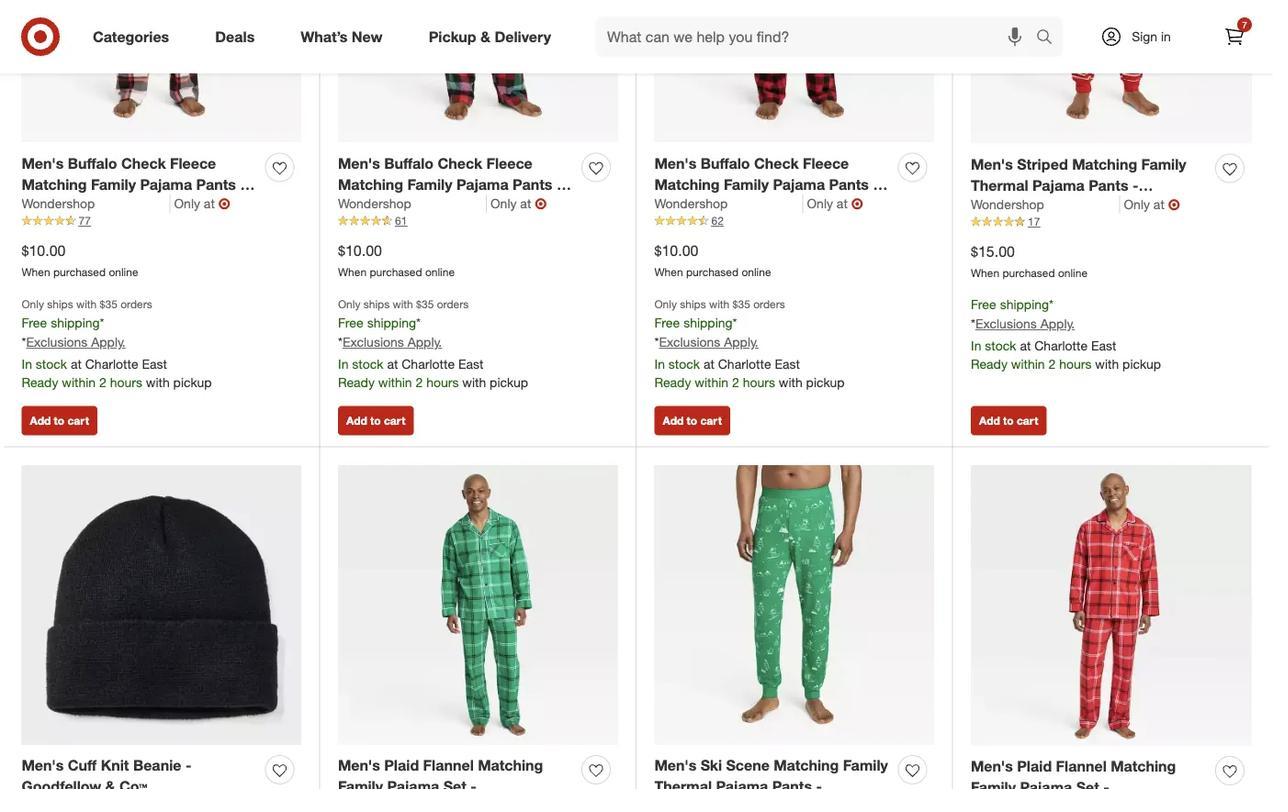 Task type: locate. For each thing, give the bounding box(es) containing it.
& inside men's cuff knit beanie - goodfellow & co™
[[105, 778, 115, 790]]

1 add to cart from the left
[[30, 414, 89, 428]]

east for men's buffalo check fleece matching family pajama pants - wondershop™ red
[[775, 356, 800, 372]]

pants for men's buffalo check fleece matching family pajama pants - wondershop™ red
[[829, 175, 869, 193]]

2 orders from the left
[[437, 298, 469, 311]]

2 horizontal spatial ships
[[680, 298, 706, 311]]

1 horizontal spatial orders
[[437, 298, 469, 311]]

0 horizontal spatial $35
[[100, 298, 117, 311]]

check inside men's buffalo check fleece matching family pajama pants - wondershop™ green/red/black
[[438, 154, 482, 172]]

¬ up "61" link
[[535, 195, 547, 213]]

search
[[1028, 29, 1072, 47]]

wondershop up 17
[[971, 197, 1044, 213]]

men's cuff knit beanie - goodfellow & co™ image
[[22, 466, 301, 745], [22, 466, 301, 745]]

2 add to cart button from the left
[[338, 406, 414, 436]]

add to cart for black
[[30, 414, 89, 428]]

2 only ships with $35 orders free shipping * * exclusions apply. in stock at  charlotte east ready within 2 hours with pickup from the left
[[338, 298, 528, 391]]

3 add from the left
[[663, 414, 684, 428]]

purchased down 62
[[686, 266, 739, 279]]

2 for men's buffalo check fleece matching family pajama pants - wondershop™ green/red/black
[[416, 375, 423, 391]]

red right 62
[[755, 196, 783, 214]]

only at ¬ up the 77 link
[[174, 195, 230, 213]]

& down knit
[[105, 778, 115, 790]]

1 horizontal spatial red
[[1071, 197, 1099, 215]]

1 horizontal spatial $10.00
[[338, 241, 382, 259]]

3 ships from the left
[[680, 298, 706, 311]]

shipping for men's buffalo check fleece matching family pajama pants - wondershop™ green/red/black
[[367, 315, 416, 331]]

online down "61" link
[[425, 266, 455, 279]]

wondershop link
[[22, 195, 170, 213], [338, 195, 487, 213], [654, 195, 803, 213], [971, 196, 1120, 214]]

- for men's buffalo check fleece matching family pajama pants - wondershop™ red
[[873, 175, 879, 193]]

wondershop for men's striped matching family thermal pajama pants - wondershop™ red
[[971, 197, 1044, 213]]

charlotte
[[1034, 338, 1088, 354], [85, 356, 138, 372], [402, 356, 455, 372], [718, 356, 771, 372]]

orders down "61" link
[[437, 298, 469, 311]]

1 orders from the left
[[121, 298, 152, 311]]

0 horizontal spatial red
[[755, 196, 783, 214]]

0 horizontal spatial only ships with $35 orders free shipping * * exclusions apply. in stock at  charlotte east ready within 2 hours with pickup
[[22, 298, 212, 391]]

check inside men's buffalo check fleece matching family pajama pants - wondershop™ black
[[121, 154, 166, 172]]

stock
[[985, 338, 1016, 354], [36, 356, 67, 372], [352, 356, 384, 372], [668, 356, 700, 372]]

fleece inside men's buffalo check fleece matching family pajama pants - wondershop™ red
[[803, 154, 849, 172]]

wondershop up 77
[[22, 196, 95, 212]]

when
[[22, 266, 50, 279], [338, 266, 367, 279], [654, 266, 683, 279], [971, 267, 999, 280]]

2 $10.00 when purchased online from the left
[[338, 241, 455, 279]]

pants inside men's buffalo check fleece matching family pajama pants - wondershop™ black
[[196, 175, 236, 193]]

when inside the $15.00 when purchased online
[[971, 267, 999, 280]]

add to cart button for black
[[22, 406, 97, 436]]

4 add to cart from the left
[[979, 414, 1038, 428]]

only at ¬ up 17 link
[[1124, 196, 1180, 214]]

check for black
[[121, 154, 166, 172]]

thermal down striped
[[971, 176, 1028, 194]]

check up 'green/red/black'
[[438, 154, 482, 172]]

2 to from the left
[[370, 414, 381, 428]]

men's plaid flannel matching family pajama set - wondershop™ green image
[[338, 466, 618, 745], [338, 466, 618, 745]]

ships for men's buffalo check fleece matching family pajama pants - wondershop™ red
[[680, 298, 706, 311]]

add
[[30, 414, 51, 428], [346, 414, 367, 428], [663, 414, 684, 428], [979, 414, 1000, 428]]

men's plaid flannel matching family pajama set 
[[338, 757, 543, 790], [971, 758, 1176, 790]]

exclusions apply. link
[[975, 316, 1075, 332], [26, 334, 126, 350], [343, 334, 442, 350], [659, 334, 758, 350]]

& inside pickup & delivery link
[[480, 28, 490, 46]]

exclusions for men's buffalo check fleece matching family pajama pants - wondershop™ black
[[26, 334, 88, 350]]

wondershop
[[22, 196, 95, 212], [338, 196, 411, 212], [654, 196, 728, 212], [971, 197, 1044, 213]]

1 horizontal spatial check
[[438, 154, 482, 172]]

apply. for men's buffalo check fleece matching family pajama pants - wondershop™ red
[[724, 334, 758, 350]]

17 link
[[971, 214, 1251, 230]]

pajama inside men's buffalo check fleece matching family pajama pants - wondershop™ red
[[773, 175, 825, 193]]

fleece up the 77 link
[[170, 154, 216, 172]]

matching inside men's striped matching family thermal pajama pants - wondershop™ red
[[1072, 155, 1137, 173]]

1 horizontal spatial buffalo
[[384, 154, 434, 172]]

men's ski scene matching family thermal pajama pants - wondershop™ green image
[[654, 466, 934, 745], [654, 466, 934, 745]]

2 horizontal spatial $10.00 when purchased online
[[654, 241, 771, 279]]

pickup & delivery
[[429, 28, 551, 46]]

2 horizontal spatial fleece
[[803, 154, 849, 172]]

- up 17 link
[[1132, 176, 1138, 194]]

¬ up 17 link
[[1168, 196, 1180, 214]]

men's striped matching family thermal pajama pants - wondershop™ red image
[[971, 0, 1251, 143], [971, 0, 1251, 143]]

& right pickup at the top of the page
[[480, 28, 490, 46]]

- up 'green/red/black'
[[556, 175, 562, 193]]

-
[[240, 175, 246, 193], [556, 175, 562, 193], [873, 175, 879, 193], [1132, 176, 1138, 194], [185, 757, 191, 775]]

$10.00 when purchased online down 62
[[654, 241, 771, 279]]

wondershop™ inside men's buffalo check fleece matching family pajama pants - wondershop™ red
[[654, 196, 751, 214]]

1 horizontal spatial &
[[480, 28, 490, 46]]

1 only ships with $35 orders free shipping * * exclusions apply. in stock at  charlotte east ready within 2 hours with pickup from the left
[[22, 298, 212, 391]]

men's buffalo check fleece matching family pajama pants - wondershop™ red image
[[654, 0, 934, 142], [654, 0, 934, 142]]

2 horizontal spatial buffalo
[[701, 154, 750, 172]]

family inside men's buffalo check fleece matching family pajama pants - wondershop™ green/red/black
[[407, 175, 452, 193]]

¬
[[218, 195, 230, 213], [535, 195, 547, 213], [851, 195, 863, 213], [1168, 196, 1180, 214]]

3 $10.00 from the left
[[654, 241, 698, 259]]

hours
[[1059, 356, 1092, 372], [110, 375, 142, 391], [426, 375, 459, 391], [743, 375, 775, 391]]

goodfellow
[[22, 778, 101, 790]]

red right 17
[[1071, 197, 1099, 215]]

red
[[755, 196, 783, 214], [1071, 197, 1099, 215]]

7 link
[[1214, 17, 1255, 57]]

orders down the 77 link
[[121, 298, 152, 311]]

ready for men's buffalo check fleece matching family pajama pants - wondershop™ red
[[654, 375, 691, 391]]

3 add to cart from the left
[[663, 414, 722, 428]]

2 for men's buffalo check fleece matching family pajama pants - wondershop™ red
[[732, 375, 739, 391]]

$10.00 when purchased online
[[22, 241, 138, 279], [338, 241, 455, 279], [654, 241, 771, 279]]

&
[[480, 28, 490, 46], [105, 778, 115, 790]]

set
[[443, 778, 466, 790], [1076, 779, 1099, 790]]

3 only ships with $35 orders free shipping * * exclusions apply. in stock at  charlotte east ready within 2 hours with pickup from the left
[[654, 298, 845, 391]]

men's buffalo check fleece matching family pajama pants - wondershop™ black link
[[22, 153, 258, 214]]

shipping for men's buffalo check fleece matching family pajama pants - wondershop™ black
[[51, 315, 100, 331]]

1 $10.00 from the left
[[22, 241, 66, 259]]

- inside men's buffalo check fleece matching family pajama pants - wondershop™ green/red/black
[[556, 175, 562, 193]]

stock for men's buffalo check fleece matching family pajama pants - wondershop™ black
[[36, 356, 67, 372]]

men's inside men's cuff knit beanie - goodfellow & co™
[[22, 757, 64, 775]]

3 fleece from the left
[[803, 154, 849, 172]]

2
[[1048, 356, 1056, 372], [99, 375, 106, 391], [416, 375, 423, 391], [732, 375, 739, 391]]

1 fleece from the left
[[170, 154, 216, 172]]

$10.00
[[22, 241, 66, 259], [338, 241, 382, 259], [654, 241, 698, 259]]

2 horizontal spatial $10.00
[[654, 241, 698, 259]]

purchased down 77
[[53, 266, 106, 279]]

wondershop link up 62
[[654, 195, 803, 213]]

$10.00 when purchased online down 77
[[22, 241, 138, 279]]

1 add from the left
[[30, 414, 51, 428]]

ships
[[47, 298, 73, 311], [364, 298, 390, 311], [680, 298, 706, 311]]

1 vertical spatial thermal
[[654, 778, 712, 790]]

3 cart from the left
[[700, 414, 722, 428]]

add to cart button
[[22, 406, 97, 436], [338, 406, 414, 436], [654, 406, 730, 436], [971, 406, 1047, 436]]

buffalo up 62
[[701, 154, 750, 172]]

orders for black
[[121, 298, 152, 311]]

within for men's buffalo check fleece matching family pajama pants - wondershop™ red
[[695, 375, 728, 391]]

0 horizontal spatial ships
[[47, 298, 73, 311]]

men's inside men's striped matching family thermal pajama pants - wondershop™ red
[[971, 155, 1013, 173]]

fleece inside men's buffalo check fleece matching family pajama pants - wondershop™ green/red/black
[[486, 154, 533, 172]]

- inside men's buffalo check fleece matching family pajama pants - wondershop™ black
[[240, 175, 246, 193]]

add to cart for red
[[663, 414, 722, 428]]

¬ for men's striped matching family thermal pajama pants - wondershop™ red
[[1168, 196, 1180, 214]]

men's for men's buffalo check fleece matching family pajama pants - wondershop™ red link
[[654, 154, 696, 172]]

pickup
[[1123, 356, 1161, 372], [173, 375, 212, 391], [490, 375, 528, 391], [806, 375, 845, 391]]

*
[[1049, 297, 1054, 313], [100, 315, 104, 331], [416, 315, 421, 331], [733, 315, 737, 331], [971, 316, 975, 332], [22, 334, 26, 350], [338, 334, 343, 350], [654, 334, 659, 350]]

pants inside men's striped matching family thermal pajama pants - wondershop™ red
[[1089, 176, 1128, 194]]

in inside the free shipping * * exclusions apply. in stock at  charlotte east ready within 2 hours with pickup
[[971, 338, 981, 354]]

1 horizontal spatial ships
[[364, 298, 390, 311]]

online up the free shipping * * exclusions apply. in stock at  charlotte east ready within 2 hours with pickup
[[1058, 267, 1088, 280]]

2 add from the left
[[346, 414, 367, 428]]

purchased inside the $15.00 when purchased online
[[1003, 267, 1055, 280]]

fleece
[[170, 154, 216, 172], [486, 154, 533, 172], [803, 154, 849, 172]]

$15.00
[[971, 242, 1015, 260]]

east
[[1091, 338, 1116, 354], [142, 356, 167, 372], [458, 356, 484, 372], [775, 356, 800, 372]]

add for black
[[30, 414, 51, 428]]

0 horizontal spatial plaid
[[384, 757, 419, 775]]

men's ski scene matching family thermal pajama pants link
[[654, 756, 891, 790]]

shipping for men's buffalo check fleece matching family pajama pants - wondershop™ red
[[683, 315, 733, 331]]

east for men's buffalo check fleece matching family pajama pants - wondershop™ green/red/black
[[458, 356, 484, 372]]

shipping
[[1000, 297, 1049, 313], [51, 315, 100, 331], [367, 315, 416, 331], [683, 315, 733, 331]]

add to cart
[[30, 414, 89, 428], [346, 414, 405, 428], [663, 414, 722, 428], [979, 414, 1038, 428]]

purchased
[[53, 266, 106, 279], [370, 266, 422, 279], [686, 266, 739, 279], [1003, 267, 1055, 280]]

online down 62 link
[[742, 266, 771, 279]]

2 fleece from the left
[[486, 154, 533, 172]]

1 cart from the left
[[67, 414, 89, 428]]

striped
[[1017, 155, 1068, 173]]

co™
[[119, 778, 147, 790]]

family
[[1141, 155, 1186, 173], [91, 175, 136, 193], [407, 175, 452, 193], [724, 175, 769, 193], [843, 757, 888, 775], [338, 778, 383, 790], [971, 779, 1016, 790]]

2 horizontal spatial check
[[754, 154, 799, 172]]

flannel for rightmost men's plaid flannel matching family pajama set link
[[1056, 758, 1107, 776]]

wondershop for men's buffalo check fleece matching family pajama pants - wondershop™ red
[[654, 196, 728, 212]]

3 check from the left
[[754, 154, 799, 172]]

men's buffalo check fleece matching family pajama pants - wondershop™ black
[[22, 154, 246, 214]]

men's plaid flannel matching family pajama set link
[[338, 756, 575, 790], [971, 757, 1208, 790]]

thermal
[[971, 176, 1028, 194], [654, 778, 712, 790]]

family inside men's ski scene matching family thermal pajama pants
[[843, 757, 888, 775]]

17
[[1028, 215, 1040, 229]]

- right beanie
[[185, 757, 191, 775]]

$10.00 when purchased online down 61
[[338, 241, 455, 279]]

What can we help you find? suggestions appear below search field
[[596, 17, 1041, 57]]

pajama inside men's buffalo check fleece matching family pajama pants - wondershop™ black
[[140, 175, 192, 193]]

apply. inside the free shipping * * exclusions apply. in stock at  charlotte east ready within 2 hours with pickup
[[1040, 316, 1075, 332]]

wondershop for men's buffalo check fleece matching family pajama pants - wondershop™ green/red/black
[[338, 196, 411, 212]]

1 horizontal spatial plaid
[[1017, 758, 1052, 776]]

- inside men's buffalo check fleece matching family pajama pants - wondershop™ red
[[873, 175, 879, 193]]

men's inside men's buffalo check fleece matching family pajama pants - wondershop™ black
[[22, 154, 64, 172]]

deals
[[215, 28, 255, 46]]

only at ¬ up "61" link
[[490, 195, 547, 213]]

men's buffalo check fleece matching family pajama pants - wondershop™ red link
[[654, 153, 891, 214]]

at
[[204, 196, 215, 212], [520, 196, 531, 212], [837, 196, 848, 212], [1154, 197, 1164, 213], [1020, 338, 1031, 354], [71, 356, 82, 372], [387, 356, 398, 372], [704, 356, 714, 372]]

plaid for the leftmost men's plaid flannel matching family pajama set link
[[384, 757, 419, 775]]

what's new link
[[285, 17, 406, 57]]

red inside men's buffalo check fleece matching family pajama pants - wondershop™ red
[[755, 196, 783, 214]]

3 to from the left
[[687, 414, 697, 428]]

men's plaid flannel matching family pajama set - wondershop™ red image
[[971, 466, 1251, 746], [971, 466, 1251, 746]]

3 $35 from the left
[[733, 298, 750, 311]]

wondershop link for green/red/black
[[338, 195, 487, 213]]

wondershop link up 77
[[22, 195, 170, 213]]

2 $35 from the left
[[416, 298, 434, 311]]

add to cart for green/red/black
[[346, 414, 405, 428]]

3 buffalo from the left
[[701, 154, 750, 172]]

wondershop™ inside men's buffalo check fleece matching family pajama pants - wondershop™ black
[[22, 196, 118, 214]]

what's
[[301, 28, 348, 46]]

pajama
[[140, 175, 192, 193], [456, 175, 509, 193], [773, 175, 825, 193], [1032, 176, 1085, 194], [387, 778, 439, 790], [716, 778, 768, 790], [1020, 779, 1072, 790]]

with
[[76, 298, 97, 311], [393, 298, 413, 311], [709, 298, 730, 311], [1095, 356, 1119, 372], [146, 375, 170, 391], [462, 375, 486, 391], [779, 375, 803, 391]]

pants for men's buffalo check fleece matching family pajama pants - wondershop™ black
[[196, 175, 236, 193]]

¬ up the 77 link
[[218, 195, 230, 213]]

wondershop link for black
[[22, 195, 170, 213]]

men's for men's ski scene matching family thermal pajama pants link
[[654, 757, 696, 775]]

search button
[[1028, 17, 1072, 61]]

0 horizontal spatial buffalo
[[68, 154, 117, 172]]

add for green/red/black
[[346, 414, 367, 428]]

- up 62 link
[[873, 175, 879, 193]]

0 horizontal spatial men's plaid flannel matching family pajama set 
[[338, 757, 543, 790]]

pants inside men's buffalo check fleece matching family pajama pants - wondershop™ green/red/black
[[513, 175, 552, 193]]

cart
[[67, 414, 89, 428], [384, 414, 405, 428], [700, 414, 722, 428], [1017, 414, 1038, 428]]

pickup for men's buffalo check fleece matching family pajama pants - wondershop™ black
[[173, 375, 212, 391]]

orders down 62 link
[[753, 298, 785, 311]]

orders
[[121, 298, 152, 311], [437, 298, 469, 311], [753, 298, 785, 311]]

in for men's buffalo check fleece matching family pajama pants - wondershop™ black
[[22, 356, 32, 372]]

fleece inside men's buffalo check fleece matching family pajama pants - wondershop™ black
[[170, 154, 216, 172]]

men's buffalo check fleece matching family pajama pants - wondershop™ black image
[[22, 0, 301, 142], [22, 0, 301, 142]]

$10.00 when purchased online for green/red/black
[[338, 241, 455, 279]]

1 horizontal spatial $10.00 when purchased online
[[338, 241, 455, 279]]

purchased for green/red/black
[[370, 266, 422, 279]]

0 horizontal spatial flannel
[[423, 757, 474, 775]]

purchased down $15.00
[[1003, 267, 1055, 280]]

2 horizontal spatial $35
[[733, 298, 750, 311]]

check
[[121, 154, 166, 172], [438, 154, 482, 172], [754, 154, 799, 172]]

1 horizontal spatial set
[[1076, 779, 1099, 790]]

fleece up 'green/red/black'
[[486, 154, 533, 172]]

matching inside men's buffalo check fleece matching family pajama pants - wondershop™ green/red/black
[[338, 175, 403, 193]]

charlotte for men's buffalo check fleece matching family pajama pants - wondershop™ green/red/black
[[402, 356, 455, 372]]

wondershop link up 17
[[971, 196, 1120, 214]]

1 horizontal spatial only ships with $35 orders free shipping * * exclusions apply. in stock at  charlotte east ready within 2 hours with pickup
[[338, 298, 528, 391]]

fleece up 62 link
[[803, 154, 849, 172]]

0 horizontal spatial set
[[443, 778, 466, 790]]

- up the 77 link
[[240, 175, 246, 193]]

buffalo for black
[[68, 154, 117, 172]]

0 horizontal spatial thermal
[[654, 778, 712, 790]]

2 buffalo from the left
[[384, 154, 434, 172]]

2 horizontal spatial orders
[[753, 298, 785, 311]]

1 add to cart button from the left
[[22, 406, 97, 436]]

check up the black
[[121, 154, 166, 172]]

0 vertical spatial thermal
[[971, 176, 1028, 194]]

wondershop up 61
[[338, 196, 411, 212]]

purchased down 61
[[370, 266, 422, 279]]

2 ships from the left
[[364, 298, 390, 311]]

3 add to cart button from the left
[[654, 406, 730, 436]]

wondershop link up 61
[[338, 195, 487, 213]]

1 $35 from the left
[[100, 298, 117, 311]]

only ships with $35 orders free shipping * * exclusions apply. in stock at  charlotte east ready within 2 hours with pickup for green/red/black
[[338, 298, 528, 391]]

buffalo inside men's buffalo check fleece matching family pajama pants - wondershop™ black
[[68, 154, 117, 172]]

2 inside the free shipping * * exclusions apply. in stock at  charlotte east ready within 2 hours with pickup
[[1048, 356, 1056, 372]]

fleece for green/red/black
[[486, 154, 533, 172]]

3 orders from the left
[[753, 298, 785, 311]]

buffalo up 61
[[384, 154, 434, 172]]

only
[[174, 196, 200, 212], [490, 196, 517, 212], [807, 196, 833, 212], [1124, 197, 1150, 213], [22, 298, 44, 311], [338, 298, 360, 311], [654, 298, 677, 311]]

only at ¬ up 62 link
[[807, 195, 863, 213]]

thermal inside men's striped matching family thermal pajama pants - wondershop™ red
[[971, 176, 1028, 194]]

0 horizontal spatial check
[[121, 154, 166, 172]]

men's buffalo check fleece matching family pajama pants - wondershop™ green/red/black image
[[338, 0, 618, 142], [338, 0, 618, 142]]

to
[[54, 414, 64, 428], [370, 414, 381, 428], [687, 414, 697, 428], [1003, 414, 1014, 428]]

knit
[[101, 757, 129, 775]]

wondershop™ inside men's buffalo check fleece matching family pajama pants - wondershop™ green/red/black
[[338, 196, 434, 214]]

check up 62 link
[[754, 154, 799, 172]]

4 add to cart button from the left
[[971, 406, 1047, 436]]

plaid
[[384, 757, 419, 775], [1017, 758, 1052, 776]]

ships for men's buffalo check fleece matching family pajama pants - wondershop™ black
[[47, 298, 73, 311]]

1 horizontal spatial men's plaid flannel matching family pajama set 
[[971, 758, 1176, 790]]

0 horizontal spatial fleece
[[170, 154, 216, 172]]

fleece for red
[[803, 154, 849, 172]]

2 horizontal spatial only ships with $35 orders free shipping * * exclusions apply. in stock at  charlotte east ready within 2 hours with pickup
[[654, 298, 845, 391]]

matching
[[1072, 155, 1137, 173], [22, 175, 87, 193], [338, 175, 403, 193], [654, 175, 720, 193], [478, 757, 543, 775], [774, 757, 839, 775], [1111, 758, 1176, 776]]

orders for red
[[753, 298, 785, 311]]

pajama inside men's ski scene matching family thermal pajama pants
[[716, 778, 768, 790]]

men's inside men's buffalo check fleece matching family pajama pants - wondershop™ green/red/black
[[338, 154, 380, 172]]

flannel
[[423, 757, 474, 775], [1056, 758, 1107, 776]]

plaid for rightmost men's plaid flannel matching family pajama set link
[[1017, 758, 1052, 776]]

buffalo up 77
[[68, 154, 117, 172]]

exclusions for men's buffalo check fleece matching family pajama pants - wondershop™ red
[[659, 334, 720, 350]]

check inside men's buffalo check fleece matching family pajama pants - wondershop™ red
[[754, 154, 799, 172]]

ready
[[971, 356, 1007, 372], [22, 375, 58, 391], [338, 375, 375, 391], [654, 375, 691, 391]]

0 horizontal spatial &
[[105, 778, 115, 790]]

1 horizontal spatial thermal
[[971, 176, 1028, 194]]

cuff
[[68, 757, 97, 775]]

men's cuff knit beanie - goodfellow & co™ link
[[22, 756, 258, 790]]

ready for men's buffalo check fleece matching family pajama pants - wondershop™ black
[[22, 375, 58, 391]]

cart for green/red/black
[[384, 414, 405, 428]]

charlotte for men's buffalo check fleece matching family pajama pants - wondershop™ red
[[718, 356, 771, 372]]

exclusions
[[975, 316, 1037, 332], [26, 334, 88, 350], [343, 334, 404, 350], [659, 334, 720, 350]]

wondershop up 62
[[654, 196, 728, 212]]

family inside men's striped matching family thermal pajama pants - wondershop™ red
[[1141, 155, 1186, 173]]

men's inside men's buffalo check fleece matching family pajama pants - wondershop™ red
[[654, 154, 696, 172]]

men's buffalo check fleece matching family pajama pants - wondershop™ red
[[654, 154, 879, 214]]

¬ up 62 link
[[851, 195, 863, 213]]

men's buffalo check fleece matching family pajama pants - wondershop™ green/red/black
[[338, 154, 562, 214]]

1 horizontal spatial $35
[[416, 298, 434, 311]]

pickup inside the free shipping * * exclusions apply. in stock at  charlotte east ready within 2 hours with pickup
[[1123, 356, 1161, 372]]

purchased for red
[[686, 266, 739, 279]]

1 vertical spatial &
[[105, 778, 115, 790]]

free for men's buffalo check fleece matching family pajama pants - wondershop™ red
[[654, 315, 680, 331]]

exclusions apply. link for men's buffalo check fleece matching family pajama pants - wondershop™ black
[[26, 334, 126, 350]]

buffalo inside men's buffalo check fleece matching family pajama pants - wondershop™ green/red/black
[[384, 154, 434, 172]]

add to cart button for red
[[654, 406, 730, 436]]

0 horizontal spatial $10.00 when purchased online
[[22, 241, 138, 279]]

2 cart from the left
[[384, 414, 405, 428]]

2 $10.00 from the left
[[338, 241, 382, 259]]

2 check from the left
[[438, 154, 482, 172]]

men's striped matching family thermal pajama pants - wondershop™ red link
[[971, 154, 1208, 215]]

1 $10.00 when purchased online from the left
[[22, 241, 138, 279]]

1 horizontal spatial fleece
[[486, 154, 533, 172]]

buffalo inside men's buffalo check fleece matching family pajama pants - wondershop™ red
[[701, 154, 750, 172]]

0 horizontal spatial orders
[[121, 298, 152, 311]]

wondershop™
[[22, 196, 118, 214], [338, 196, 434, 214], [654, 196, 751, 214], [971, 197, 1067, 215]]

online down the 77 link
[[109, 266, 138, 279]]

pickup for men's buffalo check fleece matching family pajama pants - wondershop™ red
[[806, 375, 845, 391]]

only ships with $35 orders free shipping * * exclusions apply. in stock at  charlotte east ready within 2 hours with pickup
[[22, 298, 212, 391], [338, 298, 528, 391], [654, 298, 845, 391]]

thermal down ski
[[654, 778, 712, 790]]

buffalo
[[68, 154, 117, 172], [384, 154, 434, 172], [701, 154, 750, 172]]

pants inside men's buffalo check fleece matching family pajama pants - wondershop™ red
[[829, 175, 869, 193]]

apply. for men's buffalo check fleece matching family pajama pants - wondershop™ green/red/black
[[408, 334, 442, 350]]

0 horizontal spatial $10.00
[[22, 241, 66, 259]]

within
[[1011, 356, 1045, 372], [62, 375, 96, 391], [378, 375, 412, 391], [695, 375, 728, 391]]

3 $10.00 when purchased online from the left
[[654, 241, 771, 279]]

men's
[[22, 154, 64, 172], [338, 154, 380, 172], [654, 154, 696, 172], [971, 155, 1013, 173], [22, 757, 64, 775], [338, 757, 380, 775], [654, 757, 696, 775], [971, 758, 1013, 776]]

1 buffalo from the left
[[68, 154, 117, 172]]

1 check from the left
[[121, 154, 166, 172]]

only at ¬
[[174, 195, 230, 213], [490, 195, 547, 213], [807, 195, 863, 213], [1124, 196, 1180, 214]]

men's inside men's ski scene matching family thermal pajama pants
[[654, 757, 696, 775]]

$35
[[100, 298, 117, 311], [416, 298, 434, 311], [733, 298, 750, 311]]

61 link
[[338, 213, 618, 229]]

2 add to cart from the left
[[346, 414, 405, 428]]

1 horizontal spatial flannel
[[1056, 758, 1107, 776]]

orders for green/red/black
[[437, 298, 469, 311]]

1 ships from the left
[[47, 298, 73, 311]]

1 to from the left
[[54, 414, 64, 428]]

online
[[109, 266, 138, 279], [425, 266, 455, 279], [742, 266, 771, 279], [1058, 267, 1088, 280]]

0 vertical spatial &
[[480, 28, 490, 46]]



Task type: vqa. For each thing, say whether or not it's contained in the screenshot.
(Digital) in $10.00 - $50.00 Nintendo eShop Gift Card - (Digital)
no



Task type: describe. For each thing, give the bounding box(es) containing it.
green/red/black
[[438, 196, 559, 214]]

61
[[395, 214, 407, 228]]

pajama inside men's striped matching family thermal pajama pants - wondershop™ red
[[1032, 176, 1085, 194]]

ski
[[701, 757, 722, 775]]

men's plaid flannel matching family pajama set  for the leftmost men's plaid flannel matching family pajama set link
[[338, 757, 543, 790]]

charlotte for men's buffalo check fleece matching family pajama pants - wondershop™ black
[[85, 356, 138, 372]]

4 cart from the left
[[1017, 414, 1038, 428]]

hours inside the free shipping * * exclusions apply. in stock at  charlotte east ready within 2 hours with pickup
[[1059, 356, 1092, 372]]

77
[[79, 214, 91, 228]]

¬ for men's buffalo check fleece matching family pajama pants - wondershop™ green/red/black
[[535, 195, 547, 213]]

pants inside men's ski scene matching family thermal pajama pants
[[772, 778, 812, 790]]

east for men's buffalo check fleece matching family pajama pants - wondershop™ black
[[142, 356, 167, 372]]

$35 for green/red/black
[[416, 298, 434, 311]]

hours for men's buffalo check fleece matching family pajama pants - wondershop™ black
[[110, 375, 142, 391]]

flannel for the leftmost men's plaid flannel matching family pajama set link
[[423, 757, 474, 775]]

free for men's buffalo check fleece matching family pajama pants - wondershop™ green/red/black
[[338, 315, 363, 331]]

$10.00 when purchased online for red
[[654, 241, 771, 279]]

exclusions apply. link for men's buffalo check fleece matching family pajama pants - wondershop™ red
[[659, 334, 758, 350]]

in
[[1161, 28, 1171, 45]]

matching inside men's buffalo check fleece matching family pajama pants - wondershop™ red
[[654, 175, 720, 193]]

online for black
[[109, 266, 138, 279]]

wondershop™ for men's buffalo check fleece matching family pajama pants - wondershop™ black
[[22, 196, 118, 214]]

online for green/red/black
[[425, 266, 455, 279]]

buffalo for red
[[701, 154, 750, 172]]

stock for men's buffalo check fleece matching family pajama pants - wondershop™ green/red/black
[[352, 356, 384, 372]]

cart for black
[[67, 414, 89, 428]]

east inside the free shipping * * exclusions apply. in stock at  charlotte east ready within 2 hours with pickup
[[1091, 338, 1116, 354]]

thermal inside men's ski scene matching family thermal pajama pants
[[654, 778, 712, 790]]

online inside the $15.00 when purchased online
[[1058, 267, 1088, 280]]

only at ¬ for green/red/black
[[490, 195, 547, 213]]

stock for men's buffalo check fleece matching family pajama pants - wondershop™ red
[[668, 356, 700, 372]]

free inside the free shipping * * exclusions apply. in stock at  charlotte east ready within 2 hours with pickup
[[971, 297, 996, 313]]

check for red
[[754, 154, 799, 172]]

set for the leftmost men's plaid flannel matching family pajama set link
[[443, 778, 466, 790]]

$10.00 for men's buffalo check fleece matching family pajama pants - wondershop™ red
[[654, 241, 698, 259]]

matching inside men's buffalo check fleece matching family pajama pants - wondershop™ black
[[22, 175, 87, 193]]

cart for red
[[700, 414, 722, 428]]

at inside the free shipping * * exclusions apply. in stock at  charlotte east ready within 2 hours with pickup
[[1020, 338, 1031, 354]]

only at ¬ for black
[[174, 195, 230, 213]]

within for men's buffalo check fleece matching family pajama pants - wondershop™ green/red/black
[[378, 375, 412, 391]]

- for men's buffalo check fleece matching family pajama pants - wondershop™ green/red/black
[[556, 175, 562, 193]]

check for green/red/black
[[438, 154, 482, 172]]

buffalo for green/red/black
[[384, 154, 434, 172]]

only at ¬ for red
[[807, 195, 863, 213]]

men's buffalo check fleece matching family pajama pants - wondershop™ green/red/black link
[[338, 153, 575, 214]]

red inside men's striped matching family thermal pajama pants - wondershop™ red
[[1071, 197, 1099, 215]]

scene
[[726, 757, 770, 775]]

pickup
[[429, 28, 476, 46]]

to for red
[[687, 414, 697, 428]]

new
[[352, 28, 383, 46]]

shipping inside the free shipping * * exclusions apply. in stock at  charlotte east ready within 2 hours with pickup
[[1000, 297, 1049, 313]]

sign
[[1132, 28, 1157, 45]]

what's new
[[301, 28, 383, 46]]

deals link
[[200, 17, 278, 57]]

exclusions for men's buffalo check fleece matching family pajama pants - wondershop™ green/red/black
[[343, 334, 404, 350]]

to for green/red/black
[[370, 414, 381, 428]]

family inside men's buffalo check fleece matching family pajama pants - wondershop™ red
[[724, 175, 769, 193]]

men's for the men's striped matching family thermal pajama pants - wondershop™ red link
[[971, 155, 1013, 173]]

- inside men's cuff knit beanie - goodfellow & co™
[[185, 757, 191, 775]]

only ships with $35 orders free shipping * * exclusions apply. in stock at  charlotte east ready within 2 hours with pickup for black
[[22, 298, 212, 391]]

4 to from the left
[[1003, 414, 1014, 428]]

wondershop™ inside men's striped matching family thermal pajama pants - wondershop™ red
[[971, 197, 1067, 215]]

hours for men's buffalo check fleece matching family pajama pants - wondershop™ green/red/black
[[426, 375, 459, 391]]

1 horizontal spatial men's plaid flannel matching family pajama set link
[[971, 757, 1208, 790]]

when for men's buffalo check fleece matching family pajama pants - wondershop™ black
[[22, 266, 50, 279]]

fleece for black
[[170, 154, 216, 172]]

62 link
[[654, 213, 934, 229]]

with inside the free shipping * * exclusions apply. in stock at  charlotte east ready within 2 hours with pickup
[[1095, 356, 1119, 372]]

pickup & delivery link
[[413, 17, 574, 57]]

$10.00 for men's buffalo check fleece matching family pajama pants - wondershop™ black
[[22, 241, 66, 259]]

7
[[1242, 19, 1247, 30]]

add to cart button for green/red/black
[[338, 406, 414, 436]]

men's cuff knit beanie - goodfellow & co™
[[22, 757, 191, 790]]

$15.00 when purchased online
[[971, 242, 1088, 280]]

0 horizontal spatial men's plaid flannel matching family pajama set link
[[338, 756, 575, 790]]

- inside men's striped matching family thermal pajama pants - wondershop™ red
[[1132, 176, 1138, 194]]

77 link
[[22, 213, 301, 229]]

pickup for men's buffalo check fleece matching family pajama pants - wondershop™ green/red/black
[[490, 375, 528, 391]]

wondershop link for red
[[654, 195, 803, 213]]

within inside the free shipping * * exclusions apply. in stock at  charlotte east ready within 2 hours with pickup
[[1011, 356, 1045, 372]]

ready for men's buffalo check fleece matching family pajama pants - wondershop™ green/red/black
[[338, 375, 375, 391]]

hours for men's buffalo check fleece matching family pajama pants - wondershop™ red
[[743, 375, 775, 391]]

wondershop™ for men's buffalo check fleece matching family pajama pants - wondershop™ green/red/black
[[338, 196, 434, 214]]

in for men's buffalo check fleece matching family pajama pants - wondershop™ green/red/black
[[338, 356, 348, 372]]

men's striped matching family thermal pajama pants - wondershop™ red
[[971, 155, 1186, 215]]

free shipping * * exclusions apply. in stock at  charlotte east ready within 2 hours with pickup
[[971, 297, 1161, 372]]

charlotte inside the free shipping * * exclusions apply. in stock at  charlotte east ready within 2 hours with pickup
[[1034, 338, 1088, 354]]

in for men's buffalo check fleece matching family pajama pants - wondershop™ red
[[654, 356, 665, 372]]

family inside men's buffalo check fleece matching family pajama pants - wondershop™ black
[[91, 175, 136, 193]]

only ships with $35 orders free shipping * * exclusions apply. in stock at  charlotte east ready within 2 hours with pickup for red
[[654, 298, 845, 391]]

ready inside the free shipping * * exclusions apply. in stock at  charlotte east ready within 2 hours with pickup
[[971, 356, 1007, 372]]

62
[[711, 214, 724, 228]]

stock inside the free shipping * * exclusions apply. in stock at  charlotte east ready within 2 hours with pickup
[[985, 338, 1016, 354]]

men's for men's cuff knit beanie - goodfellow & co™ link
[[22, 757, 64, 775]]

men's plaid flannel matching family pajama set  for rightmost men's plaid flannel matching family pajama set link
[[971, 758, 1176, 790]]

pants for men's buffalo check fleece matching family pajama pants - wondershop™ green/red/black
[[513, 175, 552, 193]]

pajama inside men's buffalo check fleece matching family pajama pants - wondershop™ green/red/black
[[456, 175, 509, 193]]

beanie
[[133, 757, 181, 775]]

sign in
[[1132, 28, 1171, 45]]

purchased for black
[[53, 266, 106, 279]]

categories link
[[77, 17, 192, 57]]

when for men's buffalo check fleece matching family pajama pants - wondershop™ red
[[654, 266, 683, 279]]

when for men's buffalo check fleece matching family pajama pants - wondershop™ green/red/black
[[338, 266, 367, 279]]

exclusions apply. link for men's buffalo check fleece matching family pajama pants - wondershop™ green/red/black
[[343, 334, 442, 350]]

exclusions inside the free shipping * * exclusions apply. in stock at  charlotte east ready within 2 hours with pickup
[[975, 316, 1037, 332]]

delivery
[[495, 28, 551, 46]]

2 for men's buffalo check fleece matching family pajama pants - wondershop™ black
[[99, 375, 106, 391]]

men's ski scene matching family thermal pajama pants 
[[654, 757, 888, 790]]

ships for men's buffalo check fleece matching family pajama pants - wondershop™ green/red/black
[[364, 298, 390, 311]]

black
[[122, 196, 161, 214]]

to for black
[[54, 414, 64, 428]]

set for rightmost men's plaid flannel matching family pajama set link
[[1076, 779, 1099, 790]]

wondershop™ for men's buffalo check fleece matching family pajama pants - wondershop™ red
[[654, 196, 751, 214]]

$35 for red
[[733, 298, 750, 311]]

¬ for men's buffalo check fleece matching family pajama pants - wondershop™ red
[[851, 195, 863, 213]]

when for men's striped matching family thermal pajama pants - wondershop™ red
[[971, 267, 999, 280]]

categories
[[93, 28, 169, 46]]

matching inside men's ski scene matching family thermal pajama pants
[[774, 757, 839, 775]]

$10.00 when purchased online for black
[[22, 241, 138, 279]]

sign in link
[[1085, 17, 1200, 57]]

4 add from the left
[[979, 414, 1000, 428]]

$10.00 for men's buffalo check fleece matching family pajama pants - wondershop™ green/red/black
[[338, 241, 382, 259]]

free for men's buffalo check fleece matching family pajama pants - wondershop™ black
[[22, 315, 47, 331]]

online for red
[[742, 266, 771, 279]]

¬ for men's buffalo check fleece matching family pajama pants - wondershop™ black
[[218, 195, 230, 213]]

within for men's buffalo check fleece matching family pajama pants - wondershop™ black
[[62, 375, 96, 391]]

apply. for men's buffalo check fleece matching family pajama pants - wondershop™ black
[[91, 334, 126, 350]]

men's for men's buffalo check fleece matching family pajama pants - wondershop™ green/red/black link at the left top of page
[[338, 154, 380, 172]]



